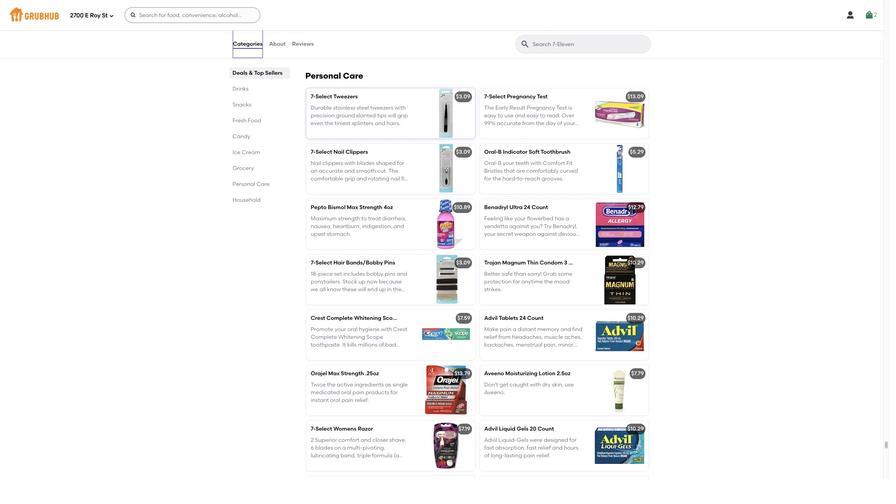 Task type: vqa. For each thing, say whether or not it's contained in the screenshot.


Task type: describe. For each thing, give the bounding box(es) containing it.
24 for tablets
[[520, 315, 526, 322]]

orajel
[[311, 370, 327, 377]]

deals & top sellers tab
[[233, 69, 287, 77]]

advil tablets 24 count image
[[591, 310, 649, 360]]

for inside 'advil liquid-gels were designed for fast absorption, fast relief and hours of long-lasting pain relief.'
[[570, 437, 577, 443]]

and inside durable stainless steel tweezers with precision ground slanted tips will grip even the tiniest splinters and hairs.
[[375, 120, 385, 127]]

snacks tab
[[233, 101, 287, 109]]

0 horizontal spatial svg image
[[109, 13, 114, 18]]

from inside the early result pregnancy test is easy to use and easy to read. over 99% accurate from the day of your expected period.
[[523, 120, 535, 127]]

0 vertical spatial max
[[347, 204, 358, 211]]

the inside nail clippers with blades shaped for an accurate and smooth cut.  the comfortable grip and rotating nail file offer optimal precision.
[[389, 168, 398, 174]]

$12.79
[[629, 204, 644, 211]]

top
[[254, 70, 264, 76]]

pain inside make pain a distant memory and find relief from headaches, muscle aches, backaches, menstrual pain, minor arthritis and other joint pain.
[[500, 326, 512, 333]]

end
[[368, 286, 378, 293]]

whitening
[[354, 315, 382, 322]]

will inside 18-piece set includes bobby pins and ponytailers. stock up now because we all know these will end up in the mystery spot they always seem to disappear to.
[[358, 286, 366, 293]]

even
[[311, 120, 323, 127]]

$3.09 for trojan
[[456, 260, 471, 266]]

99%
[[484, 120, 496, 127]]

7-select nail clippers image
[[417, 144, 475, 194]]

piece
[[318, 271, 333, 277]]

$3.09 for 7-
[[456, 93, 471, 100]]

soft
[[529, 149, 540, 155]]

durable stainless steel tweezers with precision ground slanted tips will grip even the tiniest splinters and hairs.
[[311, 104, 408, 127]]

aveeno
[[484, 370, 504, 377]]

1 horizontal spatial against
[[537, 231, 557, 238]]

safe
[[502, 271, 513, 277]]

pins
[[385, 271, 396, 277]]

drinks tab
[[233, 85, 287, 93]]

personal inside tab
[[233, 181, 255, 188]]

to inside 18-piece set includes bobby pins and ponytailers. stock up now because we all know these will end up in the mystery spot they always seem to disappear to.
[[393, 294, 399, 301]]

like
[[505, 215, 513, 222]]

reviews button
[[292, 30, 314, 58]]

and inside 'advil liquid-gels were designed for fast absorption, fast relief and hours of long-lasting pain relief.'
[[552, 445, 563, 451]]

ultra
[[510, 204, 523, 211]]

offer
[[311, 183, 323, 190]]

gels for liquid
[[517, 426, 529, 432]]

to left read.
[[540, 112, 546, 119]]

arthritis
[[484, 350, 505, 356]]

$10.29 for make pain a distant memory and find relief from headaches, muscle aches, backaches, menstrual pain, minor arthritis and other joint pain.
[[628, 315, 644, 322]]

main navigation navigation
[[0, 0, 884, 30]]

mood
[[554, 279, 570, 285]]

0 horizontal spatial up
[[359, 279, 366, 285]]

7- for 7-select nail clippers
[[311, 149, 316, 155]]

your up the daisies
[[484, 231, 496, 238]]

advil for advil liquid-gels were designed for fast absorption, fast relief and hours of long-lasting pain relief.
[[484, 437, 497, 443]]

7-select hair bands/bobby pins image
[[417, 255, 475, 305]]

crest complete whitening scope 4.4oz image
[[417, 310, 475, 360]]

7- for 7-select tweezers
[[311, 93, 316, 100]]

as
[[385, 381, 391, 388]]

&
[[249, 70, 253, 76]]

liquid
[[499, 426, 516, 432]]

skin,
[[552, 381, 564, 388]]

7-select pregnancy test image
[[591, 88, 649, 139]]

set
[[334, 271, 342, 277]]

the inside twice the active ingredients as single medicated oral pain products for instant oral pain relief.
[[327, 381, 336, 388]]

the inside 18-piece set includes bobby pins and ponytailers. stock up now because we all know these will end up in the mystery spot they always seem to disappear to.
[[393, 286, 402, 293]]

relief inside make pain a distant memory and find relief from headaches, muscle aches, backaches, menstrual pain, minor arthritis and other joint pain.
[[484, 334, 497, 341]]

toothbrush
[[541, 149, 571, 155]]

7- for 7-select hair bands/bobby pins
[[311, 260, 316, 266]]

of inside the early result pregnancy test is easy to use and easy to read. over 99% accurate from the day of your expected period.
[[557, 120, 563, 127]]

diarrhea,
[[382, 215, 406, 222]]

$10.89
[[454, 204, 471, 211]]

cream
[[330, 22, 347, 28]]

7-select womens razor
[[311, 426, 373, 432]]

0 vertical spatial personal care
[[305, 71, 363, 81]]

and inside maximum strength to treat diarrhea, nausea, heartburn, indigestion, and upset stomach.
[[394, 223, 404, 230]]

in
[[387, 286, 392, 293]]

and up precision.
[[357, 176, 367, 182]]

relief. inside 'advil liquid-gels were designed for fast absorption, fast relief and hours of long-lasting pain relief.'
[[537, 453, 551, 459]]

deals & top sellers
[[233, 70, 283, 76]]

pepto bismol max strength 4oz
[[311, 204, 393, 211]]

svg image inside 2 button
[[865, 10, 874, 20]]

grip inside durable stainless steel tweezers with precision ground slanted tips will grip even the tiniest splinters and hairs.
[[398, 112, 408, 119]]

2
[[874, 12, 878, 18]]

7- for 7-select womens razor
[[311, 426, 316, 432]]

relief. inside twice the active ingredients as single medicated oral pain products for instant oral pain relief.
[[355, 397, 369, 404]]

distant
[[518, 326, 536, 333]]

dry
[[542, 381, 551, 388]]

pregnancy inside the early result pregnancy test is easy to use and easy to read. over 99% accurate from the day of your expected period.
[[527, 104, 555, 111]]

absorption,
[[496, 445, 526, 451]]

and inside "feeling like your flowerbed has a vendetta against you? try benadryl, your secret weapon against devious daisies and corrupt carnations."
[[504, 239, 514, 245]]

curved
[[560, 168, 578, 174]]

vanilla cream filled cookies.
[[311, 22, 384, 28]]

cookies.
[[362, 22, 384, 28]]

for inside twice the active ingredients as single medicated oral pain products for instant oral pain relief.
[[391, 389, 398, 396]]

for inside better safe than sorry! grab some protection for anytime the mood strikes.
[[513, 279, 520, 285]]

and inside 18-piece set includes bobby pins and ponytailers. stock up now because we all know these will end up in the mystery spot they always seem to disappear to.
[[397, 271, 407, 277]]

liquid-
[[499, 437, 517, 443]]

and left other
[[506, 350, 516, 356]]

thin
[[527, 260, 539, 266]]

2 button
[[865, 8, 878, 22]]

fresh
[[233, 117, 247, 124]]

your right 'like'
[[515, 215, 526, 222]]

from inside make pain a distant memory and find relief from headaches, muscle aches, backaches, menstrual pain, minor arthritis and other joint pain.
[[499, 334, 511, 341]]

tiniest
[[335, 120, 351, 127]]

instant
[[311, 397, 329, 404]]

pack
[[569, 260, 582, 266]]

orajel max strength .25oz
[[311, 370, 379, 377]]

oral- for oral-b your teeth with comfort fit bristles that are comfortably curved for the hard-to-reach grooves.
[[484, 160, 498, 166]]

trojan her pleasure condom 3 pack image
[[417, 476, 475, 479]]

file
[[402, 176, 409, 182]]

menstrual
[[516, 342, 543, 348]]

1 vertical spatial max
[[328, 370, 340, 377]]

teeth
[[516, 160, 530, 166]]

1 horizontal spatial nail
[[334, 149, 344, 155]]

accurate inside nail clippers with blades shaped for an accurate and smooth cut.  the comfortable grip and rotating nail file offer optimal precision.
[[319, 168, 343, 174]]

to inside maximum strength to treat diarrhea, nausea, heartburn, indigestion, and upset stomach.
[[362, 215, 367, 222]]

grip inside nail clippers with blades shaped for an accurate and smooth cut.  the comfortable grip and rotating nail file offer optimal precision.
[[345, 176, 355, 182]]

trojan
[[484, 260, 501, 266]]

complete
[[327, 315, 353, 322]]

$7.79
[[632, 370, 644, 377]]

for inside oral-b your teeth with comfort fit bristles that are comfortably curved for the hard-to-reach grooves.
[[484, 176, 492, 182]]

use inside the early result pregnancy test is easy to use and easy to read. over 99% accurate from the day of your expected period.
[[505, 112, 514, 119]]

advil for advil liquid gels 20 count
[[484, 426, 498, 432]]

bobby
[[367, 271, 384, 277]]

comfort
[[543, 160, 565, 166]]

ice cream tab
[[233, 148, 287, 157]]

indicator
[[503, 149, 528, 155]]

sorry!
[[528, 271, 542, 277]]

indigestion,
[[362, 223, 392, 230]]

test inside the early result pregnancy test is easy to use and easy to read. over 99% accurate from the day of your expected period.
[[557, 104, 567, 111]]

of inside 'advil liquid-gels were designed for fast absorption, fast relief and hours of long-lasting pain relief.'
[[484, 453, 490, 459]]

smooth
[[356, 168, 376, 174]]

orajel max strength .25oz image
[[417, 365, 475, 416]]

find
[[573, 326, 583, 333]]

precision.
[[346, 183, 371, 190]]

shaped
[[376, 160, 396, 166]]

designed
[[544, 437, 568, 443]]

20
[[530, 426, 537, 432]]

lotion
[[539, 370, 556, 377]]

2 easy from the left
[[527, 112, 539, 119]]

e
[[85, 12, 89, 19]]

vendetta
[[484, 223, 508, 230]]

$10.29 for better safe than sorry! grab some protection for anytime the mood strikes.
[[628, 260, 644, 266]]

categories
[[233, 41, 263, 47]]

are
[[517, 168, 525, 174]]

were
[[530, 437, 543, 443]]

2.5oz
[[557, 370, 571, 377]]

svg image
[[846, 10, 855, 20]]

candy tab
[[233, 132, 287, 141]]

caught
[[510, 381, 529, 388]]

advil liquid gels 20 count image
[[591, 421, 649, 471]]

st
[[102, 12, 108, 19]]

$3.09 for oral-
[[456, 149, 471, 155]]

trojan magnum thin condom 3 pack image
[[591, 255, 649, 305]]

expected
[[484, 128, 509, 135]]

daisies
[[484, 239, 503, 245]]

pain,
[[544, 342, 557, 348]]

pepto
[[311, 204, 327, 211]]

with inside oral-b your teeth with comfort fit bristles that are comfortably curved for the hard-to-reach grooves.
[[531, 160, 542, 166]]

Search 7-Eleven search field
[[532, 41, 648, 48]]

to down early
[[498, 112, 503, 119]]

some
[[558, 271, 573, 277]]

1 vertical spatial up
[[379, 286, 386, 293]]

because
[[379, 279, 402, 285]]

magnifying glass icon image
[[520, 40, 530, 49]]

pain down 'active' on the bottom left of page
[[342, 397, 354, 404]]

benadryl
[[484, 204, 508, 211]]

7-select hair bands/bobby pins
[[311, 260, 395, 266]]

.25oz
[[365, 370, 379, 377]]



Task type: locate. For each thing, give the bounding box(es) containing it.
0 vertical spatial use
[[505, 112, 514, 119]]

pain right lasting
[[524, 453, 535, 459]]

flowerbed
[[527, 215, 554, 222]]

the left early
[[484, 104, 494, 111]]

18-
[[311, 271, 318, 277]]

snacks
[[233, 102, 251, 108]]

with up hairs.
[[395, 104, 406, 111]]

1 vertical spatial grip
[[345, 176, 355, 182]]

$13.09
[[628, 93, 644, 100]]

with down the 'clippers'
[[345, 160, 356, 166]]

the down precision
[[325, 120, 333, 127]]

0 vertical spatial up
[[359, 279, 366, 285]]

make
[[484, 326, 499, 333]]

from up period.
[[523, 120, 535, 127]]

0 vertical spatial test
[[537, 93, 548, 100]]

with inside durable stainless steel tweezers with precision ground slanted tips will grip even the tiniest splinters and hairs.
[[395, 104, 406, 111]]

day
[[546, 120, 556, 127]]

aveeno moisturizing lotion 2.5oz image
[[591, 365, 649, 416]]

the up nail
[[389, 168, 398, 174]]

1 $10.29 from the top
[[628, 260, 644, 266]]

2 gels from the top
[[517, 437, 529, 443]]

and down designed
[[552, 445, 563, 451]]

accurate up period.
[[497, 120, 521, 127]]

nail up 'an'
[[311, 160, 321, 166]]

up left in at left bottom
[[379, 286, 386, 293]]

use inside don't get caught with dry skin, use aveeno.
[[565, 381, 574, 388]]

ice
[[233, 149, 241, 156]]

2 oral- from the top
[[484, 160, 498, 166]]

2 vertical spatial advil
[[484, 437, 497, 443]]

comfortably
[[527, 168, 559, 174]]

ponytailers.
[[311, 279, 341, 285]]

up
[[359, 279, 366, 285], [379, 286, 386, 293]]

0 horizontal spatial use
[[505, 112, 514, 119]]

1 vertical spatial care
[[257, 181, 270, 188]]

from up 'backaches,'
[[499, 334, 511, 341]]

and down tips
[[375, 120, 385, 127]]

cut.
[[377, 168, 387, 174]]

0 horizontal spatial the
[[389, 168, 398, 174]]

for down as
[[391, 389, 398, 396]]

stainless
[[333, 104, 356, 111]]

$7.59
[[458, 315, 471, 322]]

a right has
[[566, 215, 569, 222]]

select for durable
[[316, 93, 332, 100]]

of left "long-"
[[484, 453, 490, 459]]

personal
[[305, 71, 341, 81], [233, 181, 255, 188]]

24
[[524, 204, 531, 211], [520, 315, 526, 322]]

2 $10.29 from the top
[[628, 315, 644, 322]]

1 vertical spatial use
[[565, 381, 574, 388]]

0 vertical spatial a
[[566, 215, 569, 222]]

fast down "were"
[[527, 445, 537, 451]]

over
[[562, 112, 575, 119]]

0 horizontal spatial a
[[513, 326, 517, 333]]

easy up 99%
[[484, 112, 497, 119]]

oral down 'active' on the bottom left of page
[[341, 389, 351, 396]]

other
[[518, 350, 532, 356]]

use
[[505, 112, 514, 119], [565, 381, 574, 388]]

nail
[[334, 149, 344, 155], [311, 160, 321, 166]]

0 horizontal spatial accurate
[[319, 168, 343, 174]]

pregnancy up result
[[507, 93, 536, 100]]

your down the over on the top right of the page
[[564, 120, 575, 127]]

24 up distant
[[520, 315, 526, 322]]

1 vertical spatial advil
[[484, 426, 498, 432]]

0 horizontal spatial will
[[358, 286, 366, 293]]

and up aches,
[[561, 326, 571, 333]]

moisturizing
[[506, 370, 538, 377]]

grip up precision.
[[345, 176, 355, 182]]

1 horizontal spatial use
[[565, 381, 574, 388]]

hairs.
[[387, 120, 401, 127]]

personal care
[[305, 71, 363, 81], [233, 181, 270, 188]]

0 horizontal spatial personal
[[233, 181, 255, 188]]

3
[[564, 260, 568, 266]]

3 $3.09 from the top
[[456, 260, 471, 266]]

for right shaped on the top of the page
[[397, 160, 404, 166]]

reach
[[525, 176, 541, 182]]

0 vertical spatial the
[[484, 104, 494, 111]]

the down grab
[[545, 279, 553, 285]]

relief down "were"
[[538, 445, 551, 451]]

0 vertical spatial count
[[532, 204, 548, 211]]

1 horizontal spatial from
[[523, 120, 535, 127]]

test left is
[[557, 104, 567, 111]]

advil left liquid-
[[484, 437, 497, 443]]

with
[[395, 104, 406, 111], [345, 160, 356, 166], [531, 160, 542, 166], [530, 381, 541, 388]]

1 vertical spatial test
[[557, 104, 567, 111]]

0 vertical spatial personal
[[305, 71, 341, 81]]

24 right ultra
[[524, 204, 531, 211]]

7-select tweezers image
[[417, 88, 475, 139]]

0 vertical spatial relief.
[[355, 397, 369, 404]]

mystery
[[311, 294, 332, 301]]

and inside the early result pregnancy test is easy to use and easy to read. over 99% accurate from the day of your expected period.
[[515, 112, 525, 119]]

strength up treat
[[360, 204, 383, 211]]

joint
[[533, 350, 544, 356]]

grocery tab
[[233, 164, 287, 172]]

ground
[[336, 112, 355, 119]]

1 horizontal spatial personal
[[305, 71, 341, 81]]

1 vertical spatial relief
[[538, 445, 551, 451]]

1 vertical spatial oral-
[[484, 160, 498, 166]]

1 horizontal spatial the
[[484, 104, 494, 111]]

0 vertical spatial of
[[557, 120, 563, 127]]

will up hairs.
[[388, 112, 396, 119]]

1 horizontal spatial oral
[[341, 389, 351, 396]]

1 vertical spatial relief.
[[537, 453, 551, 459]]

for down bristles
[[484, 176, 492, 182]]

1 vertical spatial against
[[537, 231, 557, 238]]

1 easy from the left
[[484, 112, 497, 119]]

1 horizontal spatial relief
[[538, 445, 551, 451]]

0 horizontal spatial easy
[[484, 112, 497, 119]]

maximum strength to treat diarrhea, nausea, heartburn, indigestion, and upset stomach.
[[311, 215, 406, 238]]

0 vertical spatial pregnancy
[[507, 93, 536, 100]]

select up durable
[[316, 93, 332, 100]]

personal up 7-select tweezers
[[305, 71, 341, 81]]

2 fast from the left
[[527, 445, 537, 451]]

0 horizontal spatial personal care
[[233, 181, 270, 188]]

the inside the early result pregnancy test is easy to use and easy to read. over 99% accurate from the day of your expected period.
[[536, 120, 545, 127]]

the right in at left bottom
[[393, 286, 402, 293]]

with inside don't get caught with dry skin, use aveeno.
[[530, 381, 541, 388]]

for inside nail clippers with blades shaped for an accurate and smooth cut.  the comfortable grip and rotating nail file offer optimal precision.
[[397, 160, 404, 166]]

pain.
[[546, 350, 559, 356]]

24 for ultra
[[524, 204, 531, 211]]

pain inside 'advil liquid-gels were designed for fast absorption, fast relief and hours of long-lasting pain relief.'
[[524, 453, 535, 459]]

0 vertical spatial relief
[[484, 334, 497, 341]]

slanted
[[356, 112, 376, 119]]

durable
[[311, 104, 332, 111]]

1 vertical spatial pregnancy
[[527, 104, 555, 111]]

1 horizontal spatial up
[[379, 286, 386, 293]]

a down advil tablets 24 count
[[513, 326, 517, 333]]

1 horizontal spatial care
[[343, 71, 363, 81]]

maximum
[[311, 215, 337, 222]]

1 vertical spatial personal
[[233, 181, 255, 188]]

grocery
[[233, 165, 254, 172]]

pain down tablets
[[500, 326, 512, 333]]

spot
[[333, 294, 344, 301]]

oral- inside oral-b your teeth with comfort fit bristles that are comfortably curved for the hard-to-reach grooves.
[[484, 160, 498, 166]]

clippers
[[323, 160, 343, 166]]

2 $3.09 from the top
[[456, 149, 471, 155]]

0 vertical spatial advil
[[484, 315, 498, 322]]

the
[[484, 104, 494, 111], [389, 168, 398, 174]]

the inside durable stainless steel tweezers with precision ground slanted tips will grip even the tiniest splinters and hairs.
[[325, 120, 333, 127]]

max up strength
[[347, 204, 358, 211]]

easy up period.
[[527, 112, 539, 119]]

3 $10.29 from the top
[[628, 426, 644, 432]]

against down try
[[537, 231, 557, 238]]

1 vertical spatial $3.09
[[456, 149, 471, 155]]

7-select vanilla sandwich cookie 13oz image
[[417, 6, 475, 56]]

is
[[568, 104, 572, 111]]

1 vertical spatial gels
[[517, 437, 529, 443]]

will up 'always'
[[358, 286, 366, 293]]

with up comfortably in the top right of the page
[[531, 160, 542, 166]]

0 vertical spatial oral-
[[484, 149, 498, 155]]

for
[[397, 160, 404, 166], [484, 176, 492, 182], [513, 279, 520, 285], [391, 389, 398, 396], [570, 437, 577, 443]]

$10.29 for advil liquid-gels were designed for fast absorption, fast relief and hours of long-lasting pain relief.
[[628, 426, 644, 432]]

1 vertical spatial from
[[499, 334, 511, 341]]

0 vertical spatial against
[[510, 223, 529, 230]]

0 vertical spatial care
[[343, 71, 363, 81]]

for up hours
[[570, 437, 577, 443]]

2700
[[70, 12, 84, 19]]

fresh food tab
[[233, 117, 287, 125]]

pain down ingredients
[[353, 389, 364, 396]]

2 advil from the top
[[484, 426, 498, 432]]

filled
[[348, 22, 361, 28]]

1 vertical spatial count
[[527, 315, 544, 322]]

b left indicator
[[498, 149, 502, 155]]

care inside tab
[[257, 181, 270, 188]]

use down early
[[505, 112, 514, 119]]

0 vertical spatial nail
[[334, 149, 344, 155]]

and down 'diarrhea,'
[[394, 223, 404, 230]]

gels for liquid-
[[517, 437, 529, 443]]

oral down medicated
[[330, 397, 341, 404]]

7- down the instant in the left of the page
[[311, 426, 316, 432]]

care up tweezers
[[343, 71, 363, 81]]

7- up 'an'
[[311, 149, 316, 155]]

7-select womens razor image
[[417, 421, 475, 471]]

1 horizontal spatial of
[[557, 120, 563, 127]]

your up the that
[[503, 160, 514, 166]]

weapon
[[515, 231, 536, 238]]

select for nail
[[316, 149, 332, 155]]

hard-
[[503, 176, 518, 182]]

0 vertical spatial b
[[498, 149, 502, 155]]

1 vertical spatial a
[[513, 326, 517, 333]]

advil left the liquid at the right bottom
[[484, 426, 498, 432]]

count for advil tablets 24 count
[[527, 315, 544, 322]]

select up early
[[489, 93, 506, 100]]

result
[[510, 104, 526, 111]]

tweezers
[[370, 104, 394, 111]]

backaches,
[[484, 342, 515, 348]]

1 vertical spatial strength
[[341, 370, 364, 377]]

$10.29
[[628, 260, 644, 266], [628, 315, 644, 322], [628, 426, 644, 432]]

2 vertical spatial $10.29
[[628, 426, 644, 432]]

to left treat
[[362, 215, 367, 222]]

for down than
[[513, 279, 520, 285]]

1 vertical spatial nail
[[311, 160, 321, 166]]

anytime
[[522, 279, 543, 285]]

1 vertical spatial the
[[389, 168, 398, 174]]

oral-b indicator soft toothbrush image
[[591, 144, 649, 194]]

magnum
[[502, 260, 526, 266]]

you?
[[531, 223, 543, 230]]

ingredients
[[355, 381, 384, 388]]

bands/bobby
[[346, 260, 383, 266]]

optimal
[[324, 183, 345, 190]]

svg image
[[865, 10, 874, 20], [130, 12, 136, 18], [109, 13, 114, 18]]

household tab
[[233, 196, 287, 204]]

0 vertical spatial oral
[[341, 389, 351, 396]]

personal care up 7-select tweezers
[[305, 71, 363, 81]]

splinters
[[352, 120, 374, 127]]

with left dry
[[530, 381, 541, 388]]

2 vertical spatial $3.09
[[456, 260, 471, 266]]

nail inside nail clippers with blades shaped for an accurate and smooth cut.  the comfortable grip and rotating nail file offer optimal precision.
[[311, 160, 321, 166]]

benadryl,
[[553, 223, 578, 230]]

oral- for oral-b indicator soft toothbrush
[[484, 149, 498, 155]]

accurate inside the early result pregnancy test is easy to use and easy to read. over 99% accurate from the day of your expected period.
[[497, 120, 521, 127]]

early
[[496, 104, 508, 111]]

relief inside 'advil liquid-gels were designed for fast absorption, fast relief and hours of long-lasting pain relief.'
[[538, 445, 551, 451]]

select for 18-
[[316, 260, 332, 266]]

will inside durable stainless steel tweezers with precision ground slanted tips will grip even the tiniest splinters and hairs.
[[388, 112, 396, 119]]

count up distant
[[527, 315, 544, 322]]

select up clippers
[[316, 149, 332, 155]]

1 horizontal spatial max
[[347, 204, 358, 211]]

up left now
[[359, 279, 366, 285]]

your inside the early result pregnancy test is easy to use and easy to read. over 99% accurate from the day of your expected period.
[[564, 120, 575, 127]]

vanilla
[[311, 22, 328, 28]]

0 horizontal spatial of
[[484, 453, 490, 459]]

b up bristles
[[498, 160, 502, 166]]

the up medicated
[[327, 381, 336, 388]]

0 horizontal spatial oral
[[330, 397, 341, 404]]

fast
[[484, 445, 494, 451], [527, 445, 537, 451]]

0 vertical spatial gels
[[517, 426, 529, 432]]

relief down make on the right of page
[[484, 334, 497, 341]]

a inside "feeling like your flowerbed has a vendetta against you? try benadryl, your secret weapon against devious daisies and corrupt carnations."
[[566, 215, 569, 222]]

candy
[[233, 133, 250, 140]]

now
[[367, 279, 378, 285]]

corrupt
[[516, 239, 535, 245]]

1 vertical spatial personal care
[[233, 181, 270, 188]]

count for benadryl ultra 24 count
[[532, 204, 548, 211]]

2 horizontal spatial svg image
[[865, 10, 874, 20]]

3 advil from the top
[[484, 437, 497, 443]]

use right skin,
[[565, 381, 574, 388]]

1 horizontal spatial will
[[388, 112, 396, 119]]

1 horizontal spatial fast
[[527, 445, 537, 451]]

b for indicator
[[498, 149, 502, 155]]

the inside better safe than sorry! grab some protection for anytime the mood strikes.
[[545, 279, 553, 285]]

personal care inside tab
[[233, 181, 270, 188]]

0 horizontal spatial test
[[537, 93, 548, 100]]

grooves.
[[542, 176, 564, 182]]

and down result
[[515, 112, 525, 119]]

1 horizontal spatial relief.
[[537, 453, 551, 459]]

the inside the early result pregnancy test is easy to use and easy to read. over 99% accurate from the day of your expected period.
[[484, 104, 494, 111]]

b for your
[[498, 160, 502, 166]]

the down bristles
[[493, 176, 502, 182]]

1 fast from the left
[[484, 445, 494, 451]]

the left day
[[536, 120, 545, 127]]

minor
[[558, 342, 574, 348]]

0 horizontal spatial relief.
[[355, 397, 369, 404]]

advil inside 'advil liquid-gels were designed for fast absorption, fast relief and hours of long-lasting pain relief.'
[[484, 437, 497, 443]]

1 horizontal spatial grip
[[398, 112, 408, 119]]

Search for food, convenience, alcohol... search field
[[125, 7, 260, 23]]

1 vertical spatial of
[[484, 453, 490, 459]]

with inside nail clippers with blades shaped for an accurate and smooth cut.  the comfortable grip and rotating nail file offer optimal precision.
[[345, 160, 356, 166]]

0 horizontal spatial grip
[[345, 176, 355, 182]]

benadryl ultra 24 count
[[484, 204, 548, 211]]

0 vertical spatial grip
[[398, 112, 408, 119]]

7- up 99%
[[484, 93, 489, 100]]

max right orajel
[[328, 370, 340, 377]]

about button
[[269, 30, 286, 58]]

benadryl ultra 24 count image
[[591, 199, 649, 250]]

to-
[[518, 176, 525, 182]]

advil
[[484, 315, 498, 322], [484, 426, 498, 432], [484, 437, 497, 443]]

test up read.
[[537, 93, 548, 100]]

gels down advil liquid gels 20 count on the bottom right of the page
[[517, 437, 529, 443]]

1 gels from the top
[[517, 426, 529, 432]]

1 horizontal spatial easy
[[527, 112, 539, 119]]

relief
[[484, 334, 497, 341], [538, 445, 551, 451]]

of right day
[[557, 120, 563, 127]]

advil up make on the right of page
[[484, 315, 498, 322]]

hours
[[564, 445, 579, 451]]

7- for 7-select pregnancy test
[[484, 93, 489, 100]]

0 vertical spatial strength
[[360, 204, 383, 211]]

a inside make pain a distant memory and find relief from headaches, muscle aches, backaches, menstrual pain, minor arthritis and other joint pain.
[[513, 326, 517, 333]]

and right pins
[[397, 271, 407, 277]]

1 vertical spatial $10.29
[[628, 315, 644, 322]]

personal down grocery at the top left
[[233, 181, 255, 188]]

tweezers
[[334, 93, 358, 100]]

0 horizontal spatial care
[[257, 181, 270, 188]]

1 oral- from the top
[[484, 149, 498, 155]]

select for the
[[489, 93, 506, 100]]

fast up "long-"
[[484, 445, 494, 451]]

0 horizontal spatial from
[[499, 334, 511, 341]]

select up piece
[[316, 260, 332, 266]]

7- up 18-
[[311, 260, 316, 266]]

1 vertical spatial will
[[358, 286, 366, 293]]

gels left 20
[[517, 426, 529, 432]]

care down grocery tab
[[257, 181, 270, 188]]

2 vertical spatial count
[[538, 426, 554, 432]]

0 vertical spatial accurate
[[497, 120, 521, 127]]

0 vertical spatial $10.29
[[628, 260, 644, 266]]

0 vertical spatial $3.09
[[456, 93, 471, 100]]

select left womens
[[316, 426, 332, 432]]

gels inside 'advil liquid-gels were designed for fast absorption, fast relief and hours of long-lasting pain relief.'
[[517, 437, 529, 443]]

relief. down "were"
[[537, 453, 551, 459]]

b inside oral-b your teeth with comfort fit bristles that are comfortably curved for the hard-to-reach grooves.
[[498, 160, 502, 166]]

0 horizontal spatial relief
[[484, 334, 497, 341]]

better
[[484, 271, 501, 277]]

about
[[269, 41, 286, 47]]

care
[[343, 71, 363, 81], [257, 181, 270, 188]]

and left 'smooth'
[[345, 168, 355, 174]]

count right 20
[[538, 426, 554, 432]]

the inside oral-b your teeth with comfort fit bristles that are comfortably curved for the hard-to-reach grooves.
[[493, 176, 502, 182]]

don't
[[484, 381, 498, 388]]

0 horizontal spatial against
[[510, 223, 529, 230]]

1 vertical spatial 24
[[520, 315, 526, 322]]

pregnancy up read.
[[527, 104, 555, 111]]

pepto bismol max strength 4oz image
[[417, 199, 475, 250]]

crest complete whitening scope 4.4oz
[[311, 315, 415, 322]]

against up weapon at the right top of page
[[510, 223, 529, 230]]

1 vertical spatial oral
[[330, 397, 341, 404]]

fresh food
[[233, 117, 261, 124]]

to right seem
[[393, 294, 399, 301]]

1 horizontal spatial personal care
[[305, 71, 363, 81]]

18-piece set includes bobby pins and ponytailers. stock up now because we all know these will end up in the mystery spot they always seem to disappear to.
[[311, 271, 407, 309]]

1 horizontal spatial a
[[566, 215, 569, 222]]

1 horizontal spatial accurate
[[497, 120, 521, 127]]

seem
[[378, 294, 392, 301]]

1 horizontal spatial svg image
[[130, 12, 136, 18]]

personal care up household
[[233, 181, 270, 188]]

advil for advil tablets 24 count
[[484, 315, 498, 322]]

1 vertical spatial b
[[498, 160, 502, 166]]

all
[[320, 286, 326, 293]]

your inside oral-b your teeth with comfort fit bristles that are comfortably curved for the hard-to-reach grooves.
[[503, 160, 514, 166]]

1 $3.09 from the top
[[456, 93, 471, 100]]

pregnancy
[[507, 93, 536, 100], [527, 104, 555, 111]]

0 vertical spatial 24
[[524, 204, 531, 211]]

personal care tab
[[233, 180, 287, 188]]

1 advil from the top
[[484, 315, 498, 322]]

7-select petroleum jelly image
[[591, 476, 649, 479]]

always
[[358, 294, 377, 301]]

and down secret
[[504, 239, 514, 245]]

1 horizontal spatial test
[[557, 104, 567, 111]]

0 horizontal spatial max
[[328, 370, 340, 377]]

count
[[532, 204, 548, 211], [527, 315, 544, 322], [538, 426, 554, 432]]

accurate down clippers
[[319, 168, 343, 174]]

count up flowerbed
[[532, 204, 548, 211]]

drinks
[[233, 86, 249, 92]]

advil liquid gels 20 count
[[484, 426, 554, 432]]



